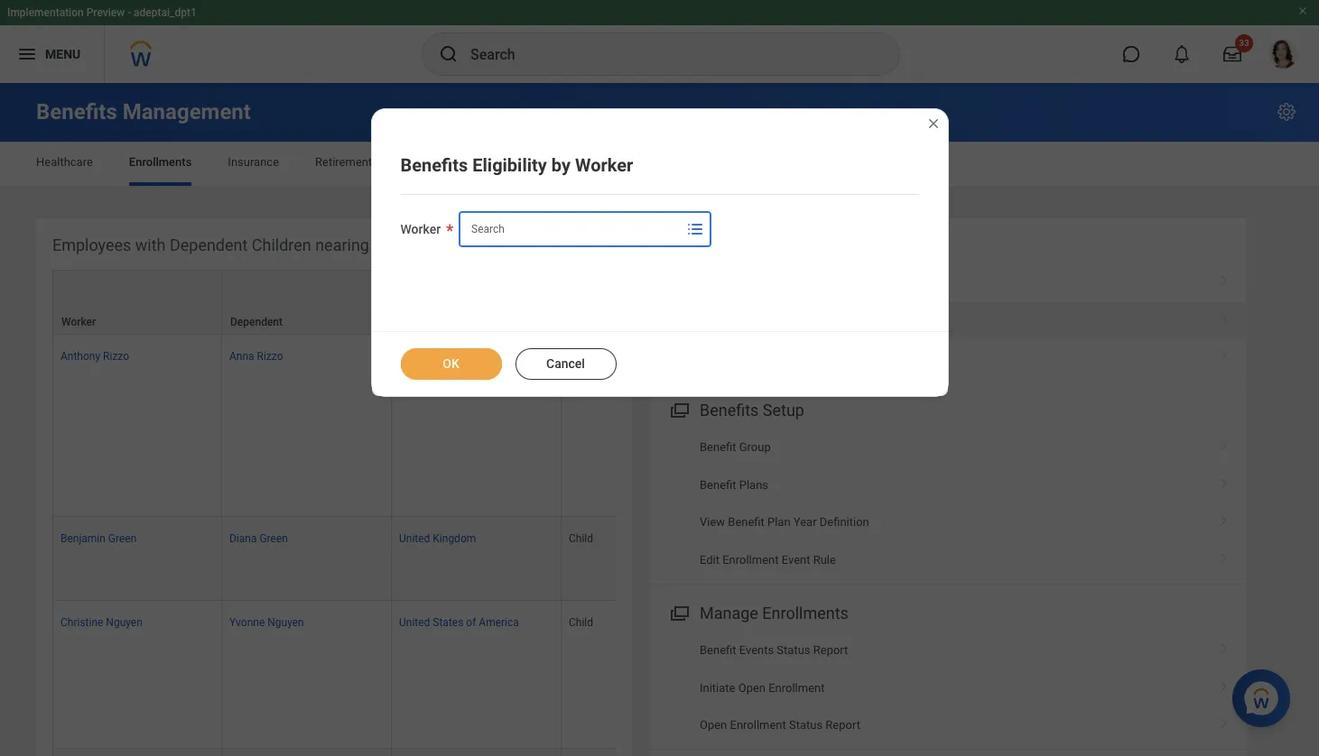 Task type: describe. For each thing, give the bounding box(es) containing it.
menu group image for benefits setup
[[666, 398, 691, 422]]

edit
[[700, 553, 720, 567]]

management
[[123, 99, 251, 125]]

healthcare
[[36, 155, 93, 169]]

child element for yvonne nguyen
[[569, 613, 593, 630]]

benjamin green
[[61, 533, 137, 545]]

united kingdom link
[[399, 529, 476, 545]]

benefit for plans
[[700, 478, 736, 492]]

affordable care act
[[452, 155, 555, 169]]

cancel button
[[515, 349, 616, 380]]

eligibility
[[473, 154, 547, 176]]

open enrollment status report link
[[650, 707, 1247, 744]]

united kingdom
[[399, 533, 476, 545]]

benefits management
[[36, 99, 251, 125]]

chevron right image for edit enrollment event rule
[[1213, 547, 1236, 565]]

united states of america for anna rizzo
[[399, 350, 519, 363]]

-
[[127, 6, 131, 19]]

list for manage enrollments
[[650, 632, 1247, 744]]

enrollment for event
[[723, 553, 779, 567]]

benefit events status report
[[700, 644, 848, 658]]

states for nguyen
[[433, 617, 464, 630]]

benefits for benefits setup
[[700, 401, 759, 420]]

group
[[739, 441, 771, 455]]

preview
[[86, 6, 125, 19]]

dependent inside popup button
[[230, 316, 283, 329]]

chevron right image inside list item
[[1213, 307, 1236, 325]]

view benefit plan year definition link
[[650, 504, 1247, 541]]

status for enrollment
[[789, 719, 823, 732]]

tab list inside the benefits management main content
[[18, 143, 1301, 186]]

yvonne nguyen link
[[229, 613, 304, 630]]

children
[[252, 236, 311, 255]]

care
[[510, 155, 534, 169]]

savings
[[375, 155, 416, 169]]

edit enrollment event rule
[[700, 553, 836, 567]]

child for anna rizzo
[[569, 350, 593, 363]]

1 horizontal spatial open
[[738, 681, 766, 695]]

chevron right image for initiate open enrollment
[[1213, 675, 1236, 693]]

insurance
[[228, 155, 279, 169]]

row containing christine nguyen
[[52, 602, 1315, 749]]

benefits for benefits eligibility by worker
[[400, 154, 468, 176]]

benefits management main content
[[0, 83, 1319, 757]]

benefits for benefits audit
[[700, 236, 759, 255]]

initiate open enrollment
[[700, 681, 825, 695]]

rule
[[813, 553, 836, 567]]

diana green link
[[229, 529, 288, 545]]

manage enrollments
[[700, 604, 849, 623]]

list for benefits setup
[[650, 429, 1247, 579]]

2 cell from the left
[[222, 749, 392, 757]]

benefits eligibility by worker
[[400, 154, 633, 176]]

close view compensation review calculation table image
[[926, 116, 940, 131]]

united for rizzo
[[399, 350, 430, 363]]

united for green
[[399, 533, 430, 545]]

benefits for benefits management
[[36, 99, 117, 125]]

nguyen for yvonne nguyen
[[267, 617, 304, 630]]

anna rizzo link
[[229, 347, 283, 363]]

rizzo for anna rizzo
[[257, 350, 283, 363]]

benefit plans link
[[650, 467, 1247, 504]]

event
[[782, 553, 810, 567]]

diana
[[229, 533, 257, 545]]

implementation
[[7, 6, 84, 19]]

united states of america link for yvonne nguyen
[[399, 613, 519, 630]]

benefit left plan
[[728, 516, 765, 529]]

chevron right image for benefit group
[[1213, 435, 1236, 453]]

rizzo for anthony rizzo
[[103, 350, 129, 363]]

of for yvonne nguyen
[[466, 617, 476, 630]]

employees with dependent children nearing or already age 26
[[52, 236, 497, 255]]

united states of america link for anna rizzo
[[399, 347, 519, 363]]

chevron right image for view benefit plan year definition
[[1213, 510, 1236, 528]]

worker button
[[53, 271, 221, 334]]

nguyen for christine nguyen
[[106, 617, 143, 630]]

close environment banner image
[[1298, 5, 1308, 16]]

anna rizzo
[[229, 350, 283, 363]]

adeptai_dpt1
[[134, 6, 197, 19]]

anna
[[229, 350, 254, 363]]

row containing benjamin green
[[52, 517, 1315, 602]]

plan
[[768, 516, 791, 529]]

christine nguyen link
[[61, 613, 143, 630]]

retirement
[[315, 155, 372, 169]]

edit enrollment event rule link
[[650, 541, 1247, 579]]

already
[[392, 236, 445, 255]]

2 chevron right image from the top
[[1213, 344, 1236, 362]]

green for benjamin green
[[108, 533, 137, 545]]

report for open enrollment status report
[[826, 719, 860, 732]]

age
[[449, 236, 475, 255]]

1 cell from the left
[[52, 749, 222, 757]]

yvonne nguyen
[[229, 617, 304, 630]]

anthony rizzo link
[[61, 347, 129, 363]]

benefits audit
[[700, 236, 801, 255]]

chevron right image for benefit plans
[[1213, 472, 1236, 490]]

benefit plans
[[700, 478, 768, 492]]

child element for diana green
[[569, 529, 593, 545]]

employees with dependent children nearing or already age 26 element
[[36, 219, 1315, 757]]

plans
[[739, 478, 768, 492]]

anthony rizzo
[[61, 350, 129, 363]]

0 horizontal spatial open
[[700, 719, 727, 732]]

act
[[537, 155, 555, 169]]

yvonne
[[229, 617, 265, 630]]

states for rizzo
[[433, 350, 464, 363]]

christine
[[61, 617, 103, 630]]



Task type: vqa. For each thing, say whether or not it's contained in the screenshot.
Diana Green
yes



Task type: locate. For each thing, give the bounding box(es) containing it.
manage
[[700, 604, 758, 623]]

green right benjamin
[[108, 533, 137, 545]]

1 chevron right image from the top
[[1213, 307, 1236, 325]]

1 horizontal spatial nguyen
[[267, 617, 304, 630]]

inbox large image
[[1224, 45, 1242, 63]]

4 cell from the left
[[562, 749, 677, 757]]

enrollment up open enrollment status report
[[769, 681, 825, 695]]

open enrollment status report
[[700, 719, 860, 732]]

1 horizontal spatial enrollments
[[762, 604, 849, 623]]

1 vertical spatial enrollments
[[762, 604, 849, 623]]

cell
[[52, 749, 222, 757], [222, 749, 392, 757], [392, 749, 562, 757], [562, 749, 677, 757]]

1 vertical spatial menu group image
[[666, 398, 691, 422]]

employees
[[52, 236, 131, 255]]

2 vertical spatial united
[[399, 617, 430, 630]]

benefits left eligibility
[[400, 154, 468, 176]]

0 vertical spatial states
[[433, 350, 464, 363]]

enrollment inside initiate open enrollment link
[[769, 681, 825, 695]]

events
[[739, 644, 774, 658]]

0 vertical spatial enrollments
[[129, 155, 192, 169]]

2 states from the top
[[433, 617, 464, 630]]

0 horizontal spatial green
[[108, 533, 137, 545]]

america
[[479, 350, 519, 363], [479, 617, 519, 630]]

1 nguyen from the left
[[106, 617, 143, 630]]

status for events
[[777, 644, 810, 658]]

list item
[[650, 301, 1247, 339]]

0 horizontal spatial nguyen
[[106, 617, 143, 630]]

2 vertical spatial child element
[[569, 613, 593, 630]]

status inside benefit events status report link
[[777, 644, 810, 658]]

implementation preview -   adeptai_dpt1
[[7, 6, 197, 19]]

1 vertical spatial report
[[826, 719, 860, 732]]

or
[[373, 236, 388, 255]]

1 child from the top
[[569, 350, 593, 363]]

initiate
[[700, 681, 735, 695]]

ok button
[[400, 349, 502, 380]]

0 vertical spatial report
[[813, 644, 848, 658]]

configure this page image
[[1276, 101, 1298, 123]]

notifications large image
[[1173, 45, 1191, 63]]

states
[[433, 350, 464, 363], [433, 617, 464, 630]]

dependent
[[170, 236, 248, 255], [230, 316, 283, 329]]

1 horizontal spatial worker
[[400, 222, 441, 237]]

0 horizontal spatial enrollments
[[129, 155, 192, 169]]

1 horizontal spatial green
[[260, 533, 288, 545]]

benefit events status report link
[[650, 632, 1247, 670]]

united states of america link
[[399, 347, 519, 363], [399, 613, 519, 630]]

2 list from the top
[[650, 429, 1247, 579]]

of down kingdom
[[466, 617, 476, 630]]

0 horizontal spatial rizzo
[[103, 350, 129, 363]]

0 vertical spatial dependent
[[170, 236, 248, 255]]

2 rizzo from the left
[[257, 350, 283, 363]]

view benefit plan year definition
[[700, 516, 869, 529]]

list
[[650, 264, 1247, 376], [650, 429, 1247, 579], [650, 632, 1247, 744]]

benefits inside dialog
[[400, 154, 468, 176]]

enrollments up benefit events status report
[[762, 604, 849, 623]]

list for benefits audit
[[650, 264, 1247, 376]]

2 chevron right image from the top
[[1213, 435, 1236, 453]]

benefits up benefit group
[[700, 401, 759, 420]]

worker
[[575, 154, 633, 176], [400, 222, 441, 237], [61, 316, 96, 329]]

list item inside the benefits management main content
[[650, 301, 1247, 339]]

ok
[[443, 357, 459, 371]]

enrollment
[[723, 553, 779, 567], [769, 681, 825, 695], [730, 719, 786, 732]]

with
[[135, 236, 166, 255]]

1 vertical spatial open
[[700, 719, 727, 732]]

green
[[108, 533, 137, 545], [260, 533, 288, 545]]

open right initiate in the right bottom of the page
[[738, 681, 766, 695]]

united states of america for yvonne nguyen
[[399, 617, 519, 630]]

1 vertical spatial list
[[650, 429, 1247, 579]]

status right events
[[777, 644, 810, 658]]

of for anna rizzo
[[466, 350, 476, 363]]

0 vertical spatial america
[[479, 350, 519, 363]]

2 vertical spatial menu group image
[[666, 601, 691, 625]]

united left ok
[[399, 350, 430, 363]]

26
[[479, 236, 497, 255]]

2 horizontal spatial worker
[[575, 154, 633, 176]]

0 horizontal spatial worker
[[61, 316, 96, 329]]

1 states from the top
[[433, 350, 464, 363]]

worker right the or
[[400, 222, 441, 237]]

united states of america
[[399, 350, 519, 363], [399, 617, 519, 630]]

0 vertical spatial enrollment
[[723, 553, 779, 567]]

affordable
[[452, 155, 507, 169]]

united for nguyen
[[399, 617, 430, 630]]

1 united from the top
[[399, 350, 430, 363]]

nearing
[[315, 236, 369, 255]]

1 green from the left
[[108, 533, 137, 545]]

1 horizontal spatial rizzo
[[257, 350, 283, 363]]

status
[[777, 644, 810, 658], [789, 719, 823, 732]]

row containing worker
[[52, 270, 1315, 335]]

1 of from the top
[[466, 350, 476, 363]]

benefits setup
[[700, 401, 805, 420]]

3 list from the top
[[650, 632, 1247, 744]]

chevron right image inside initiate open enrollment link
[[1213, 675, 1236, 693]]

status inside open enrollment status report link
[[789, 719, 823, 732]]

4 chevron right image from the top
[[1213, 638, 1236, 656]]

menu group image left manage
[[666, 601, 691, 625]]

search image
[[438, 43, 460, 65]]

child element
[[569, 347, 593, 363], [569, 529, 593, 545], [569, 613, 593, 630]]

chevron right image inside benefit plans link
[[1213, 472, 1236, 490]]

audit
[[763, 236, 801, 255]]

0 vertical spatial united states of america
[[399, 350, 519, 363]]

2 child element from the top
[[569, 529, 593, 545]]

chevron right image inside benefit events status report link
[[1213, 638, 1236, 656]]

dependent button
[[222, 271, 391, 334]]

worker right by on the left
[[575, 154, 633, 176]]

3 child from the top
[[569, 617, 593, 630]]

1 america from the top
[[479, 350, 519, 363]]

0 vertical spatial united
[[399, 350, 430, 363]]

chevron right image inside open enrollment status report link
[[1213, 712, 1236, 731]]

5 chevron right image from the top
[[1213, 712, 1236, 731]]

open
[[738, 681, 766, 695], [700, 719, 727, 732]]

1 vertical spatial child element
[[569, 529, 593, 545]]

america for anna rizzo
[[479, 350, 519, 363]]

rizzo
[[103, 350, 129, 363], [257, 350, 283, 363]]

tab list
[[18, 143, 1301, 186]]

1 vertical spatial worker
[[400, 222, 441, 237]]

list containing benefit group
[[650, 429, 1247, 579]]

enrollment inside open enrollment status report link
[[730, 719, 786, 732]]

status down initiate open enrollment
[[789, 719, 823, 732]]

2 vertical spatial worker
[[61, 316, 96, 329]]

1 vertical spatial of
[[466, 617, 476, 630]]

enrollments down benefits management
[[129, 155, 192, 169]]

tab list containing healthcare
[[18, 143, 1301, 186]]

benefit
[[700, 441, 736, 455], [700, 478, 736, 492], [728, 516, 765, 529], [700, 644, 736, 658]]

5 chevron right image from the top
[[1213, 675, 1236, 693]]

dependent right with
[[170, 236, 248, 255]]

by
[[552, 154, 571, 176]]

row
[[52, 270, 1315, 335], [52, 335, 1315, 517], [52, 517, 1315, 602], [52, 602, 1315, 749], [52, 749, 1315, 757]]

retirement savings
[[315, 155, 416, 169]]

menu group image left benefits audit
[[666, 232, 691, 256]]

2 vertical spatial child
[[569, 617, 593, 630]]

0 vertical spatial list
[[650, 264, 1247, 376]]

nguyen right yvonne
[[267, 617, 304, 630]]

green inside 'link'
[[108, 533, 137, 545]]

benefit for group
[[700, 441, 736, 455]]

nguyen
[[106, 617, 143, 630], [267, 617, 304, 630]]

chevron right image inside view benefit plan year definition link
[[1213, 510, 1236, 528]]

nguyen right christine
[[106, 617, 143, 630]]

menu group image
[[666, 232, 691, 256], [666, 398, 691, 422], [666, 601, 691, 625]]

chevron right image for benefit events status report
[[1213, 638, 1236, 656]]

benefits eligibility by worker dialog
[[371, 108, 949, 397]]

child for yvonne nguyen
[[569, 617, 593, 630]]

2 united states of america link from the top
[[399, 613, 519, 630]]

year
[[794, 516, 817, 529]]

cancel
[[546, 357, 585, 371]]

3 cell from the left
[[392, 749, 562, 757]]

1 united states of america link from the top
[[399, 347, 519, 363]]

child
[[569, 350, 593, 363], [569, 533, 593, 545], [569, 617, 593, 630]]

menu group image for manage enrollments
[[666, 601, 691, 625]]

enrollment down initiate open enrollment
[[730, 719, 786, 732]]

0 vertical spatial status
[[777, 644, 810, 658]]

2 menu group image from the top
[[666, 398, 691, 422]]

benefit for events
[[700, 644, 736, 658]]

3 row from the top
[[52, 517, 1315, 602]]

worker up anthony
[[61, 316, 96, 329]]

enrollment right edit
[[723, 553, 779, 567]]

definition
[[820, 516, 869, 529]]

benefit group link
[[650, 429, 1247, 467]]

2 of from the top
[[466, 617, 476, 630]]

3 child element from the top
[[569, 613, 593, 630]]

menu group image for benefits audit
[[666, 232, 691, 256]]

united left kingdom
[[399, 533, 430, 545]]

implementation preview -   adeptai_dpt1 banner
[[0, 0, 1319, 83]]

0 vertical spatial menu group image
[[666, 232, 691, 256]]

america for yvonne nguyen
[[479, 617, 519, 630]]

1 child element from the top
[[569, 347, 593, 363]]

2 united from the top
[[399, 533, 430, 545]]

anthony
[[61, 350, 100, 363]]

benefit left 'group'
[[700, 441, 736, 455]]

benefit up initiate in the right bottom of the page
[[700, 644, 736, 658]]

2 vertical spatial list
[[650, 632, 1247, 744]]

1 list from the top
[[650, 264, 1247, 376]]

diana green
[[229, 533, 288, 545]]

row containing anthony rizzo
[[52, 335, 1315, 517]]

open down initiate in the right bottom of the page
[[700, 719, 727, 732]]

chevron right image for open enrollment status report
[[1213, 712, 1236, 731]]

chevron right image
[[1213, 269, 1236, 287], [1213, 435, 1236, 453], [1213, 472, 1236, 490], [1213, 510, 1236, 528], [1213, 675, 1236, 693]]

5 row from the top
[[52, 749, 1315, 757]]

1 vertical spatial dependent
[[230, 316, 283, 329]]

4 row from the top
[[52, 602, 1315, 749]]

1 menu group image from the top
[[666, 232, 691, 256]]

chevron right image inside benefit group link
[[1213, 435, 1236, 453]]

4 chevron right image from the top
[[1213, 510, 1236, 528]]

1 chevron right image from the top
[[1213, 269, 1236, 287]]

benefits
[[36, 99, 117, 125], [400, 154, 468, 176], [700, 236, 759, 255], [700, 401, 759, 420]]

united
[[399, 350, 430, 363], [399, 533, 430, 545], [399, 617, 430, 630]]

1 vertical spatial america
[[479, 617, 519, 630]]

worker inside popup button
[[61, 316, 96, 329]]

1 united states of america from the top
[[399, 350, 519, 363]]

benefit left plans
[[700, 478, 736, 492]]

1 vertical spatial status
[[789, 719, 823, 732]]

report
[[813, 644, 848, 658], [826, 719, 860, 732]]

rizzo right anthony
[[103, 350, 129, 363]]

chevron right image
[[1213, 307, 1236, 325], [1213, 344, 1236, 362], [1213, 547, 1236, 565], [1213, 638, 1236, 656], [1213, 712, 1236, 731]]

1 rizzo from the left
[[103, 350, 129, 363]]

prompts image
[[685, 219, 706, 240]]

1 row from the top
[[52, 270, 1315, 335]]

0 vertical spatial child
[[569, 350, 593, 363]]

2 vertical spatial enrollment
[[730, 719, 786, 732]]

christine nguyen
[[61, 617, 143, 630]]

3 menu group image from the top
[[666, 601, 691, 625]]

1 vertical spatial states
[[433, 617, 464, 630]]

view
[[700, 516, 725, 529]]

1 vertical spatial united states of america link
[[399, 613, 519, 630]]

2 green from the left
[[260, 533, 288, 545]]

Worker field
[[461, 213, 683, 246]]

united down "united kingdom"
[[399, 617, 430, 630]]

menu group image left benefits setup
[[666, 398, 691, 422]]

benefits left audit
[[700, 236, 759, 255]]

chevron right image inside edit enrollment event rule link
[[1213, 547, 1236, 565]]

benefit group
[[700, 441, 771, 455]]

0 vertical spatial united states of america link
[[399, 347, 519, 363]]

3 united from the top
[[399, 617, 430, 630]]

1 vertical spatial united states of america
[[399, 617, 519, 630]]

enrollment inside edit enrollment event rule link
[[723, 553, 779, 567]]

0 vertical spatial child element
[[569, 347, 593, 363]]

initiate open enrollment link
[[650, 670, 1247, 707]]

0 vertical spatial worker
[[575, 154, 633, 176]]

benefits up healthcare
[[36, 99, 117, 125]]

of right ok
[[466, 350, 476, 363]]

setup
[[763, 401, 805, 420]]

child element for anna rizzo
[[569, 347, 593, 363]]

1 vertical spatial united
[[399, 533, 430, 545]]

rizzo right anna
[[257, 350, 283, 363]]

benjamin green link
[[61, 529, 137, 545]]

3 chevron right image from the top
[[1213, 547, 1236, 565]]

list containing benefit events status report
[[650, 632, 1247, 744]]

1 vertical spatial child
[[569, 533, 593, 545]]

2 nguyen from the left
[[267, 617, 304, 630]]

child for diana green
[[569, 533, 593, 545]]

0 vertical spatial open
[[738, 681, 766, 695]]

0 vertical spatial of
[[466, 350, 476, 363]]

2 row from the top
[[52, 335, 1315, 517]]

dependent up anna rizzo link
[[230, 316, 283, 329]]

green for diana green
[[260, 533, 288, 545]]

green right diana
[[260, 533, 288, 545]]

2 united states of america from the top
[[399, 617, 519, 630]]

enrollment for status
[[730, 719, 786, 732]]

profile logan mcneil element
[[1258, 34, 1308, 74]]

united inside united kingdom link
[[399, 533, 430, 545]]

3 chevron right image from the top
[[1213, 472, 1236, 490]]

report for benefit events status report
[[813, 644, 848, 658]]

1 vertical spatial enrollment
[[769, 681, 825, 695]]

2 america from the top
[[479, 617, 519, 630]]

kingdom
[[433, 533, 476, 545]]

2 child from the top
[[569, 533, 593, 545]]

of
[[466, 350, 476, 363], [466, 617, 476, 630]]

benjamin
[[61, 533, 106, 545]]



